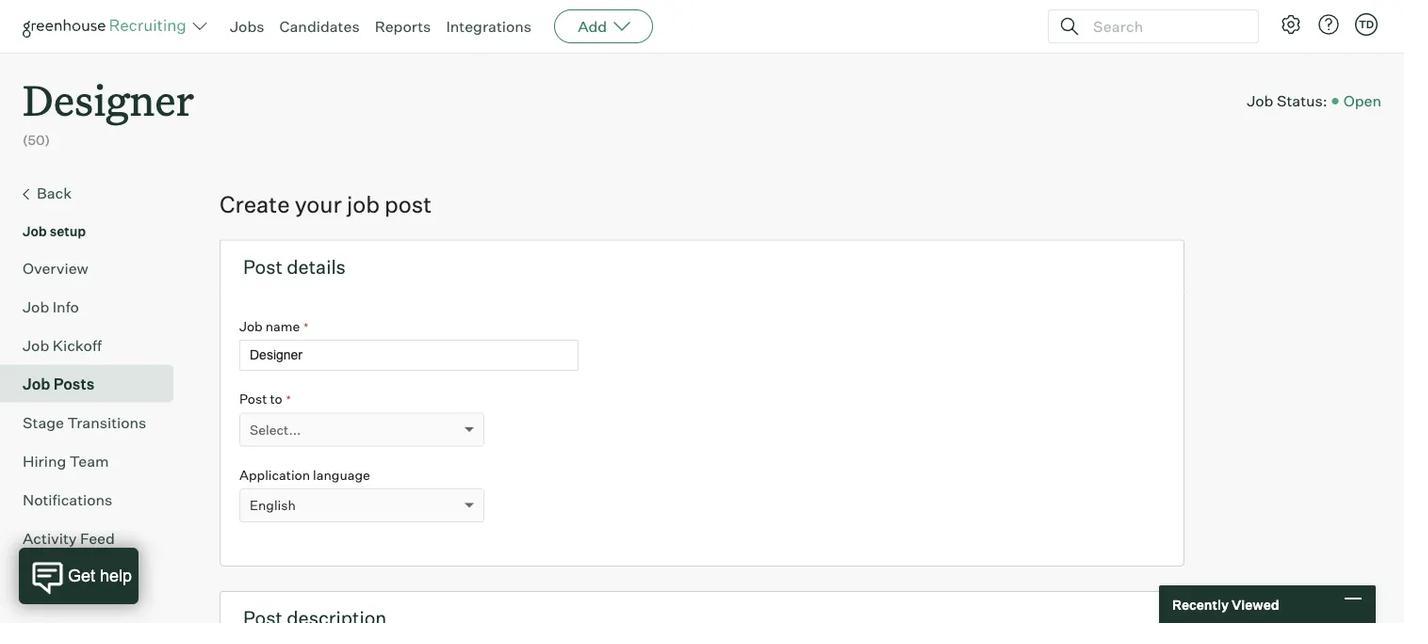 Task type: describe. For each thing, give the bounding box(es) containing it.
team
[[70, 452, 109, 471]]

viewed
[[1232, 597, 1280, 613]]

job status:
[[1247, 92, 1328, 110]]

(50)
[[23, 132, 50, 149]]

recently
[[1173, 597, 1229, 613]]

overview
[[23, 259, 88, 278]]

post for post to
[[239, 391, 267, 408]]

application language
[[239, 467, 370, 484]]

activity
[[23, 529, 77, 548]]

greenhouse recruiting image
[[23, 15, 192, 38]]

recently viewed
[[1173, 597, 1280, 613]]

activity feed
[[23, 529, 115, 548]]

designer
[[23, 72, 194, 127]]

setup
[[50, 223, 86, 240]]

Search text field
[[1089, 13, 1241, 40]]

candidates link
[[279, 17, 360, 36]]

hiring team link
[[23, 450, 166, 473]]

hiring
[[23, 452, 66, 471]]

notifications
[[23, 491, 113, 510]]

post to
[[239, 391, 283, 408]]

post for post details
[[243, 255, 283, 279]]

job for job setup
[[23, 223, 47, 240]]

td button
[[1355, 13, 1378, 36]]

application
[[239, 467, 310, 484]]

job info link
[[23, 296, 166, 318]]

select...
[[250, 422, 301, 438]]

posts
[[54, 375, 94, 394]]

stage
[[23, 413, 64, 432]]

stage transitions
[[23, 413, 146, 432]]

name
[[266, 318, 300, 335]]

configure image
[[1280, 13, 1303, 36]]

feed
[[80, 529, 115, 548]]

create
[[220, 190, 290, 218]]

open
[[1344, 92, 1382, 110]]

details
[[287, 255, 346, 279]]

hiring team
[[23, 452, 109, 471]]

job kickoff link
[[23, 334, 166, 357]]

kickoff
[[53, 336, 102, 355]]

english option
[[250, 498, 296, 514]]

add
[[578, 17, 607, 36]]

status:
[[1277, 92, 1328, 110]]

integrations
[[446, 17, 532, 36]]

job kickoff
[[23, 336, 102, 355]]



Task type: vqa. For each thing, say whether or not it's contained in the screenshot.
Job corresponding to Job Info
yes



Task type: locate. For each thing, give the bounding box(es) containing it.
designer link
[[23, 53, 194, 131]]

job left status:
[[1247, 92, 1274, 110]]

job for job kickoff
[[23, 336, 49, 355]]

info
[[53, 298, 79, 316]]

post left to
[[239, 391, 267, 408]]

job for job status:
[[1247, 92, 1274, 110]]

language
[[313, 467, 370, 484]]

job left setup
[[23, 223, 47, 240]]

job posts
[[23, 375, 94, 394]]

job left "posts"
[[23, 375, 50, 394]]

back link
[[23, 182, 166, 206]]

reports
[[375, 17, 431, 36]]

post
[[385, 190, 432, 218]]

transitions
[[67, 413, 146, 432]]

td button
[[1352, 9, 1382, 40]]

overview link
[[23, 257, 166, 280]]

job setup
[[23, 223, 86, 240]]

job posts link
[[23, 373, 166, 396]]

activity feed link
[[23, 528, 166, 550]]

job
[[1247, 92, 1274, 110], [23, 223, 47, 240], [23, 298, 49, 316], [239, 318, 263, 335], [23, 336, 49, 355], [23, 375, 50, 394]]

job left kickoff
[[23, 336, 49, 355]]

stage transitions link
[[23, 412, 166, 434]]

1 vertical spatial post
[[239, 391, 267, 408]]

english
[[250, 498, 296, 514]]

job for job posts
[[23, 375, 50, 394]]

job left info at the left of page
[[23, 298, 49, 316]]

your
[[295, 190, 342, 218]]

job left the name
[[239, 318, 263, 335]]

job for job info
[[23, 298, 49, 316]]

to
[[270, 391, 283, 408]]

job info
[[23, 298, 79, 316]]

jobs link
[[230, 17, 264, 36]]

0 vertical spatial post
[[243, 255, 283, 279]]

job
[[347, 190, 380, 218]]

job for job name
[[239, 318, 263, 335]]

td
[[1359, 18, 1374, 31]]

notifications link
[[23, 489, 166, 512]]

designer (50)
[[23, 72, 194, 149]]

post details
[[243, 255, 346, 279]]

None text field
[[239, 340, 579, 372]]

add button
[[554, 9, 653, 43]]

post
[[243, 255, 283, 279], [239, 391, 267, 408]]

candidates
[[279, 17, 360, 36]]

reports link
[[375, 17, 431, 36]]

job name
[[239, 318, 300, 335]]

create your job post
[[220, 190, 432, 218]]

back
[[37, 184, 72, 202]]

jobs
[[230, 17, 264, 36]]

integrations link
[[446, 17, 532, 36]]

post left details on the left top
[[243, 255, 283, 279]]



